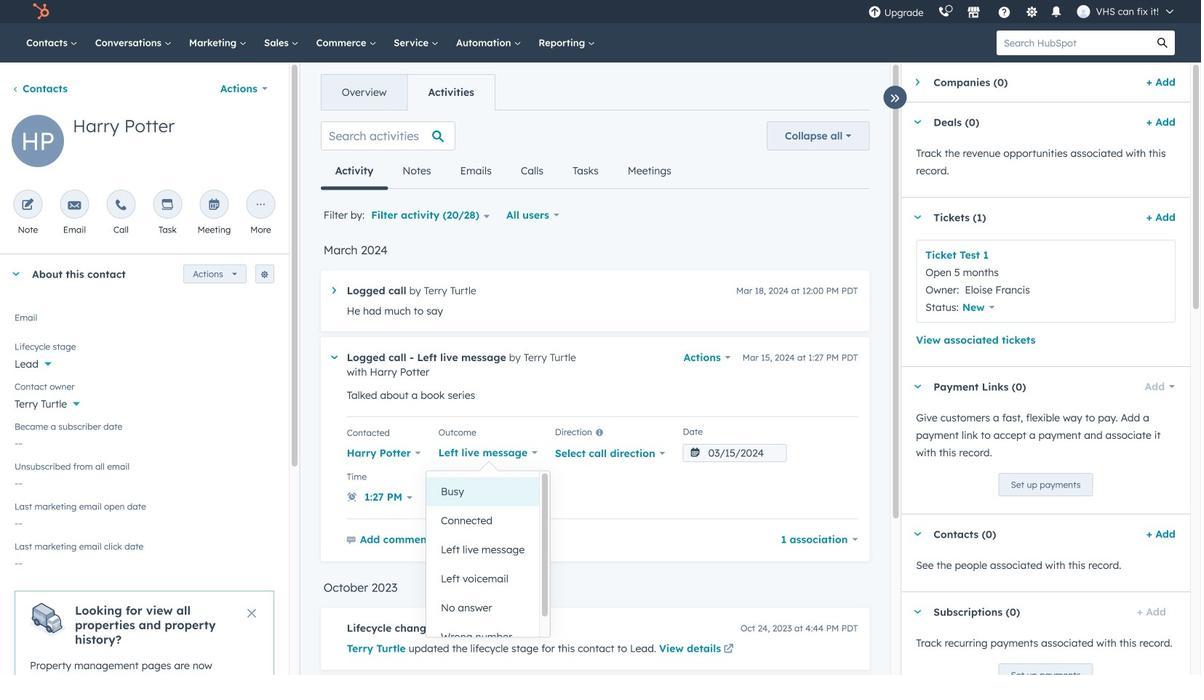 Task type: locate. For each thing, give the bounding box(es) containing it.
link opens in a new window image
[[724, 645, 734, 656]]

1 vertical spatial -- text field
[[15, 470, 274, 493]]

caret image
[[916, 78, 920, 87], [913, 216, 922, 219], [332, 287, 336, 294], [913, 385, 922, 389]]

terry turtle image
[[1077, 5, 1090, 18]]

tab list
[[321, 154, 686, 190]]

-- text field
[[15, 430, 274, 453], [15, 470, 274, 493], [15, 550, 274, 573]]

-- text field
[[15, 510, 274, 533]]

marketplaces image
[[967, 7, 981, 20]]

menu
[[861, 0, 1184, 23]]

manage card settings image
[[260, 271, 269, 280]]

2 vertical spatial -- text field
[[15, 550, 274, 573]]

alert
[[15, 592, 274, 676]]

Search activities search field
[[321, 122, 455, 151]]

email image
[[68, 199, 81, 212]]

0 vertical spatial -- text field
[[15, 430, 274, 453]]

close image
[[247, 610, 256, 618]]

list box
[[426, 472, 550, 652]]

2 -- text field from the top
[[15, 470, 274, 493]]

navigation
[[321, 74, 495, 111]]

3 -- text field from the top
[[15, 550, 274, 573]]

Search HubSpot search field
[[997, 31, 1150, 55]]

feed
[[309, 110, 881, 676]]

note image
[[21, 199, 34, 212]]

caret image
[[913, 120, 922, 124], [12, 272, 20, 276], [331, 356, 338, 360], [913, 533, 922, 537], [913, 611, 922, 614]]



Task type: vqa. For each thing, say whether or not it's contained in the screenshot.
navigation
yes



Task type: describe. For each thing, give the bounding box(es) containing it.
task image
[[161, 199, 174, 212]]

link opens in a new window image
[[724, 642, 734, 659]]

MM/DD/YYYY text field
[[683, 445, 787, 463]]

call image
[[115, 199, 128, 212]]

1 -- text field from the top
[[15, 430, 274, 453]]

meeting image
[[208, 199, 221, 212]]

more image
[[254, 199, 267, 212]]



